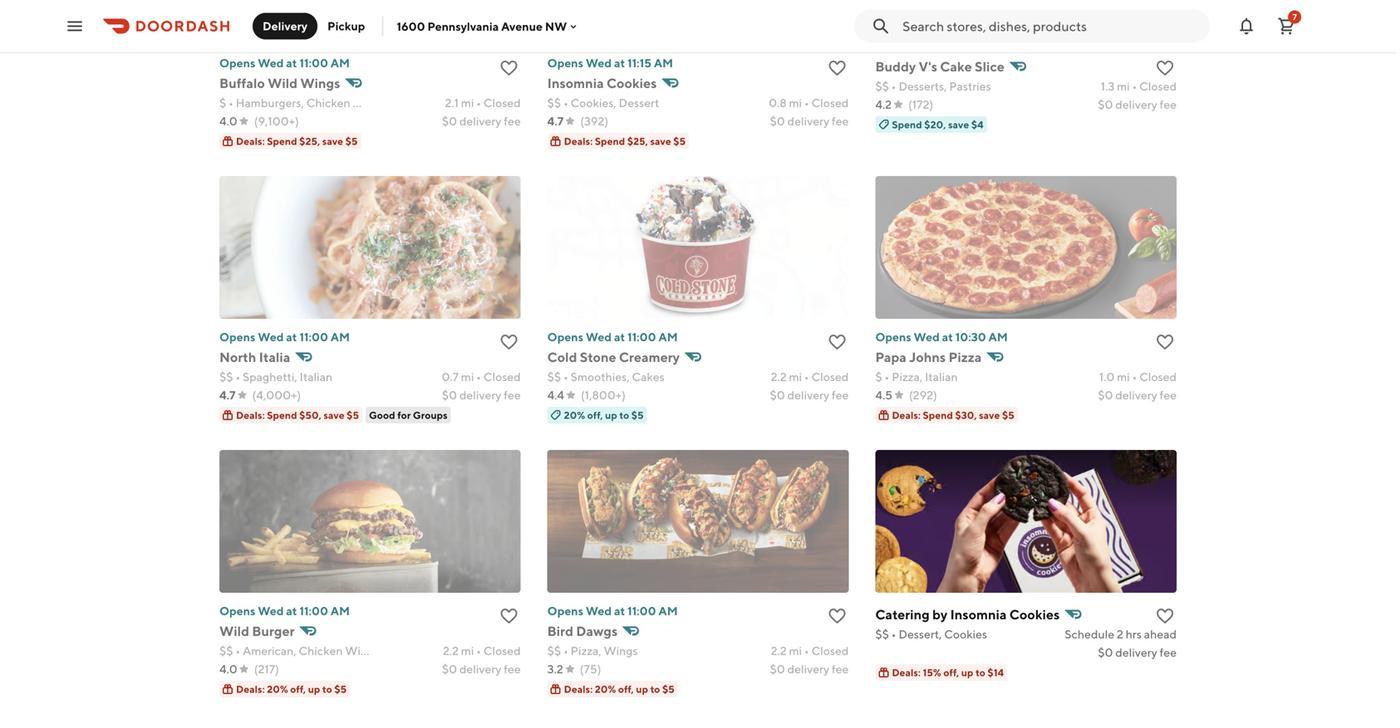 Task type: vqa. For each thing, say whether or not it's contained in the screenshot.


Task type: locate. For each thing, give the bounding box(es) containing it.
0 horizontal spatial deals: 20% off, up to $5
[[236, 684, 347, 696]]

1 deals: 20% off, up to $5 from the left
[[236, 684, 347, 696]]

0 horizontal spatial cookies
[[607, 75, 657, 91]]

closed for bird dawgs
[[811, 644, 849, 658]]

2 horizontal spatial cookies
[[1010, 607, 1060, 623]]

spend down (9,100+) on the top
[[267, 135, 297, 147]]

wed up stone
[[586, 330, 612, 344]]

at
[[286, 56, 297, 70], [614, 56, 625, 70], [286, 330, 297, 344], [614, 330, 625, 344], [942, 330, 953, 344], [286, 605, 297, 618], [614, 605, 625, 618]]

wed for johns
[[914, 330, 940, 344]]

chicken down buffalo wild wings
[[306, 96, 350, 110]]

0 vertical spatial $
[[219, 96, 226, 110]]

deals: left 15%
[[892, 667, 921, 679]]

insomnia up cookies,
[[547, 75, 604, 91]]

$$ • cookies, dessert
[[547, 96, 659, 110]]

$0 delivery fee
[[1098, 98, 1177, 111], [442, 114, 521, 128], [770, 114, 849, 128], [442, 389, 521, 402], [770, 389, 849, 402], [1098, 389, 1177, 402], [1098, 646, 1177, 660], [442, 663, 521, 676], [770, 663, 849, 676]]

buffalo
[[219, 75, 265, 91]]

1 horizontal spatial $25,
[[627, 135, 648, 147]]

opens up bird on the bottom of page
[[547, 605, 583, 618]]

pizza, up (75)
[[571, 644, 601, 658]]

click to add this store to your saved list image
[[1155, 58, 1175, 78], [499, 332, 519, 352], [827, 332, 847, 352], [1155, 332, 1175, 352], [499, 607, 519, 627], [1155, 607, 1175, 627]]

to
[[619, 410, 629, 421], [976, 667, 986, 679], [322, 684, 332, 696], [650, 684, 660, 696]]

1600 pennsylvania avenue nw button
[[397, 19, 580, 33]]

4.0 left (217)
[[219, 663, 237, 676]]

up down $$ • pizza, wings
[[636, 684, 648, 696]]

$$ up 4.4
[[547, 370, 561, 384]]

at for wild
[[286, 56, 297, 70]]

am for cold stone creamery
[[659, 330, 678, 344]]

delivery for bird dawgs
[[787, 663, 829, 676]]

$25, down dessert
[[627, 135, 648, 147]]

wed up "insomnia cookies"
[[586, 56, 612, 70]]

0 vertical spatial wild
[[268, 75, 298, 91]]

$0 for wild burger
[[442, 663, 457, 676]]

deals: 15% off, up to $14
[[892, 667, 1004, 679]]

opens
[[219, 56, 255, 70], [547, 56, 583, 70], [219, 330, 255, 344], [547, 330, 583, 344], [875, 330, 911, 344], [219, 605, 255, 618], [547, 605, 583, 618]]

buffalo wild wings
[[219, 75, 340, 91]]

at up italia
[[286, 330, 297, 344]]

1 horizontal spatial $
[[875, 370, 882, 384]]

•
[[891, 79, 896, 93], [1132, 79, 1137, 93], [229, 96, 233, 110], [476, 96, 481, 110], [563, 96, 568, 110], [804, 96, 809, 110], [235, 370, 240, 384], [476, 370, 481, 384], [563, 370, 568, 384], [804, 370, 809, 384], [885, 370, 889, 384], [1132, 370, 1137, 384], [891, 628, 896, 642], [235, 644, 240, 658], [476, 644, 481, 658], [563, 644, 568, 658], [804, 644, 809, 658]]

11:00 up $$ • spaghetti, italian
[[299, 330, 328, 344]]

pizza,
[[892, 370, 923, 384], [571, 644, 601, 658]]

deals: down (392)
[[564, 135, 593, 147]]

3.2
[[547, 663, 563, 676]]

2 horizontal spatial 20%
[[595, 684, 616, 696]]

opens for cold
[[547, 330, 583, 344]]

cold
[[547, 349, 577, 365]]

deals: spend $25, save $5 down (392)
[[564, 135, 686, 147]]

open menu image
[[65, 16, 85, 36]]

deals: spend $25, save $5 down (9,100+) on the top
[[236, 135, 358, 147]]

pizza
[[949, 349, 982, 365]]

4.7
[[547, 114, 564, 128], [219, 389, 236, 402]]

$$ • dessert, cookies
[[875, 628, 987, 642]]

4.7 for insomnia cookies
[[547, 114, 564, 128]]

4.7 down the north
[[219, 389, 236, 402]]

insomnia right the by at the bottom right of page
[[950, 607, 1007, 623]]

4.2
[[875, 98, 892, 111]]

deals: 20% off, up to $5
[[236, 684, 347, 696], [564, 684, 675, 696]]

mi
[[1117, 79, 1130, 93], [461, 96, 474, 110], [789, 96, 802, 110], [461, 370, 474, 384], [789, 370, 802, 384], [1117, 370, 1130, 384], [461, 644, 474, 658], [789, 644, 802, 658]]

$$
[[875, 79, 889, 93], [547, 96, 561, 110], [219, 370, 233, 384], [547, 370, 561, 384], [875, 628, 889, 642], [219, 644, 233, 658], [547, 644, 561, 658]]

2.2 for cold stone creamery
[[771, 370, 787, 384]]

insomnia
[[547, 75, 604, 91], [950, 607, 1007, 623]]

deals: for bird dawgs
[[564, 684, 593, 696]]

desserts,
[[899, 79, 947, 93]]

$$ up 4.2
[[875, 79, 889, 93]]

opens wed at 11:00 am up buffalo wild wings
[[219, 56, 350, 70]]

spend down (292)
[[923, 410, 953, 421]]

1 $25, from the left
[[299, 135, 320, 147]]

2 vertical spatial cookies
[[944, 628, 987, 642]]

click to add this store to your saved list image up 2.1 mi • closed
[[499, 58, 519, 78]]

1 4.0 from the top
[[219, 114, 237, 128]]

1 vertical spatial 4.0
[[219, 663, 237, 676]]

deals: down (9,100+) on the top
[[236, 135, 265, 147]]

$0 delivery fee for north italia
[[442, 389, 521, 402]]

opens up papa
[[875, 330, 911, 344]]

0 horizontal spatial wild
[[219, 624, 249, 639]]

deals: 20% off, up to $5 down (75)
[[564, 684, 675, 696]]

$$ • american, chicken wings
[[219, 644, 379, 658]]

for
[[397, 410, 411, 421]]

2.2
[[771, 370, 787, 384], [443, 644, 459, 658], [771, 644, 787, 658]]

pizza, up (292)
[[892, 370, 923, 384]]

click to add this store to your saved list image left bird on the bottom of page
[[499, 607, 519, 627]]

2.2 mi • closed for cold stone creamery
[[771, 370, 849, 384]]

italian
[[300, 370, 333, 384], [925, 370, 958, 384]]

$0 for north italia
[[442, 389, 457, 402]]

off, down $$ • pizza, wings
[[618, 684, 634, 696]]

spend for insomnia cookies
[[595, 135, 625, 147]]

4.7 for north italia
[[219, 389, 236, 402]]

opens wed at 11:00 am up burger
[[219, 605, 350, 618]]

2
[[1117, 628, 1123, 642]]

$ up 4.5 in the right bottom of the page
[[875, 370, 882, 384]]

at up cold stone creamery
[[614, 330, 625, 344]]

closed for papa johns pizza
[[1139, 370, 1177, 384]]

4.7 left (392)
[[547, 114, 564, 128]]

$25, for wild
[[299, 135, 320, 147]]

papa
[[875, 349, 907, 365]]

0 horizontal spatial 20%
[[267, 684, 288, 696]]

0.7
[[442, 370, 459, 384]]

2 deals: spend $25, save $5 from the left
[[564, 135, 686, 147]]

wed up buffalo wild wings
[[258, 56, 284, 70]]

spend for papa johns pizza
[[923, 410, 953, 421]]

click to add this store to your saved list image up 0.8 mi • closed
[[827, 58, 847, 78]]

mi for north italia
[[461, 370, 474, 384]]

0 vertical spatial 4.0
[[219, 114, 237, 128]]

1 italian from the left
[[300, 370, 333, 384]]

fee for insomnia cookies
[[832, 114, 849, 128]]

click to add this store to your saved list image up 1.3 mi • closed
[[1155, 58, 1175, 78]]

opens up wild burger
[[219, 605, 255, 618]]

2 italian from the left
[[925, 370, 958, 384]]

1 horizontal spatial 4.7
[[547, 114, 564, 128]]

11:00 for burger
[[299, 605, 328, 618]]

mi for cold stone creamery
[[789, 370, 802, 384]]

$5
[[345, 135, 358, 147], [673, 135, 686, 147], [347, 410, 359, 421], [631, 410, 644, 421], [1002, 410, 1015, 421], [334, 684, 347, 696], [662, 684, 675, 696]]

am for buffalo wild wings
[[331, 56, 350, 70]]

0 horizontal spatial $
[[219, 96, 226, 110]]

opens for insomnia
[[547, 56, 583, 70]]

0 vertical spatial insomnia
[[547, 75, 604, 91]]

1 horizontal spatial deals: spend $25, save $5
[[564, 135, 686, 147]]

wild up the hamburgers,
[[268, 75, 298, 91]]

fee for buffalo wild wings
[[504, 114, 521, 128]]

opens for north
[[219, 330, 255, 344]]

wed up burger
[[258, 605, 284, 618]]

click to add this store to your saved list image up ahead
[[1155, 607, 1175, 627]]

20%
[[564, 410, 585, 421], [267, 684, 288, 696], [595, 684, 616, 696]]

bird
[[547, 624, 573, 639]]

opens down the nw
[[547, 56, 583, 70]]

2 deals: 20% off, up to $5 from the left
[[564, 684, 675, 696]]

italian up $50,
[[300, 370, 333, 384]]

italian for italia
[[300, 370, 333, 384]]

$$ left cookies,
[[547, 96, 561, 110]]

opens up buffalo
[[219, 56, 255, 70]]

11:00 for dawgs
[[627, 605, 656, 618]]

1 vertical spatial chicken
[[299, 644, 343, 658]]

$0 delivery fee for insomnia cookies
[[770, 114, 849, 128]]

11:00
[[299, 56, 328, 70], [299, 330, 328, 344], [627, 330, 656, 344], [299, 605, 328, 618], [627, 605, 656, 618]]

(392)
[[580, 114, 608, 128]]

am for bird dawgs
[[659, 605, 678, 618]]

up left $14 on the bottom of the page
[[961, 667, 974, 679]]

am for wild burger
[[331, 605, 350, 618]]

delivery button
[[253, 13, 317, 39]]

$$ for north italia
[[219, 370, 233, 384]]

opens wed at 11:00 am for stone
[[547, 330, 678, 344]]

off, right 15%
[[944, 667, 959, 679]]

20% down 4.4
[[564, 410, 585, 421]]

20% for wild burger
[[267, 684, 288, 696]]

1 horizontal spatial pizza,
[[892, 370, 923, 384]]

am for papa johns pizza
[[989, 330, 1008, 344]]

1 deals: spend $25, save $5 from the left
[[236, 135, 358, 147]]

2 $25, from the left
[[627, 135, 648, 147]]

notification bell image
[[1237, 16, 1257, 36]]

1 vertical spatial cookies
[[1010, 607, 1060, 623]]

save down dessert
[[650, 135, 671, 147]]

$$ down wild burger
[[219, 644, 233, 658]]

click to add this store to your saved list image for pizza
[[1155, 332, 1175, 352]]

click to add this store to your saved list image
[[499, 58, 519, 78], [827, 58, 847, 78], [827, 607, 847, 627]]

deals: down (75)
[[564, 684, 593, 696]]

italian down papa johns pizza
[[925, 370, 958, 384]]

20% down (75)
[[595, 684, 616, 696]]

opens for bird
[[547, 605, 583, 618]]

save right $30,
[[979, 410, 1000, 421]]

wed for burger
[[258, 605, 284, 618]]

0 vertical spatial chicken
[[306, 96, 350, 110]]

groups
[[413, 410, 448, 421]]

wings
[[300, 75, 340, 91], [353, 96, 387, 110], [345, 644, 379, 658], [604, 644, 638, 658]]

0 vertical spatial 4.7
[[547, 114, 564, 128]]

click to add this store to your saved list image left papa
[[827, 332, 847, 352]]

11:00 up $$ • american, chicken wings
[[299, 605, 328, 618]]

closed for north italia
[[483, 370, 521, 384]]

11:00 up buffalo wild wings
[[299, 56, 328, 70]]

opens up cold
[[547, 330, 583, 344]]

$$ down the north
[[219, 370, 233, 384]]

1 vertical spatial $
[[875, 370, 882, 384]]

am
[[331, 56, 350, 70], [654, 56, 673, 70], [331, 330, 350, 344], [659, 330, 678, 344], [989, 330, 1008, 344], [331, 605, 350, 618], [659, 605, 678, 618]]

opens wed at 11:00 am up dawgs
[[547, 605, 678, 618]]

spend down (392)
[[595, 135, 625, 147]]

7 button
[[1270, 10, 1303, 43]]

deals: down (217)
[[236, 684, 265, 696]]

$ down buffalo
[[219, 96, 226, 110]]

wed up johns
[[914, 330, 940, 344]]

cookies
[[607, 75, 657, 91], [1010, 607, 1060, 623], [944, 628, 987, 642]]

20% down (217)
[[267, 684, 288, 696]]

at up buffalo wild wings
[[286, 56, 297, 70]]

johns
[[909, 349, 946, 365]]

delivery
[[1115, 98, 1157, 111], [459, 114, 501, 128], [787, 114, 829, 128], [459, 389, 501, 402], [787, 389, 829, 402], [1115, 389, 1157, 402], [1115, 646, 1157, 660], [459, 663, 501, 676], [787, 663, 829, 676]]

$$ • pizza, wings
[[547, 644, 638, 658]]

$$ up 3.2
[[547, 644, 561, 658]]

deals: spend $25, save $5
[[236, 135, 358, 147], [564, 135, 686, 147]]

catering
[[875, 607, 930, 623]]

1 horizontal spatial cookies
[[944, 628, 987, 642]]

chicken right the "american,"
[[299, 644, 343, 658]]

11:00 for italia
[[299, 330, 328, 344]]

deals: down (292)
[[892, 410, 921, 421]]

0 vertical spatial pizza,
[[892, 370, 923, 384]]

up down $$ • american, chicken wings
[[308, 684, 320, 696]]

2.2 mi • closed
[[771, 370, 849, 384], [443, 644, 521, 658], [771, 644, 849, 658]]

at left 11:15
[[614, 56, 625, 70]]

at up burger
[[286, 605, 297, 618]]

at left "10:30"
[[942, 330, 953, 344]]

pickup
[[327, 19, 365, 33]]

deals:
[[236, 135, 265, 147], [564, 135, 593, 147], [236, 410, 265, 421], [892, 410, 921, 421], [892, 667, 921, 679], [236, 684, 265, 696], [564, 684, 593, 696]]

$0 for bird dawgs
[[770, 663, 785, 676]]

1 horizontal spatial italian
[[925, 370, 958, 384]]

4.5
[[875, 389, 892, 402]]

opens up the north
[[219, 330, 255, 344]]

2.2 for wild burger
[[443, 644, 459, 658]]

chicken for buffalo wild wings
[[306, 96, 350, 110]]

click to add this store to your saved list image for creamery
[[827, 332, 847, 352]]

at up dawgs
[[614, 605, 625, 618]]

11:00 up $$ • pizza, wings
[[627, 605, 656, 618]]

click to add this store to your saved list image left the catering
[[827, 607, 847, 627]]

fee for north italia
[[504, 389, 521, 402]]

wild burger
[[219, 624, 295, 639]]

opens for buffalo
[[219, 56, 255, 70]]

stone
[[580, 349, 616, 365]]

click to add this store to your saved list image up 0.7 mi • closed
[[499, 332, 519, 352]]

cold stone creamery
[[547, 349, 680, 365]]

$$ for wild burger
[[219, 644, 233, 658]]

wild left burger
[[219, 624, 249, 639]]

at for stone
[[614, 330, 625, 344]]

good
[[369, 410, 395, 421]]

opens wed at 11:00 am for italia
[[219, 330, 350, 344]]

wed up italia
[[258, 330, 284, 344]]

0 horizontal spatial 4.7
[[219, 389, 236, 402]]

opens wed at 11:00 am
[[219, 56, 350, 70], [219, 330, 350, 344], [547, 330, 678, 344], [219, 605, 350, 618], [547, 605, 678, 618]]

1 vertical spatial pizza,
[[571, 644, 601, 658]]

wed up dawgs
[[586, 605, 612, 618]]

at for burger
[[286, 605, 297, 618]]

4.0 for buffalo wild wings
[[219, 114, 237, 128]]

opens for papa
[[875, 330, 911, 344]]

hamburgers,
[[236, 96, 304, 110]]

at for johns
[[942, 330, 953, 344]]

off, down the (1,800+)
[[587, 410, 603, 421]]

0 horizontal spatial deals: spend $25, save $5
[[236, 135, 358, 147]]

click to add this store to your saved list image for buffalo wild wings
[[499, 58, 519, 78]]

4.0
[[219, 114, 237, 128], [219, 663, 237, 676]]

1.0
[[1099, 370, 1115, 384]]

0 vertical spatial cookies
[[607, 75, 657, 91]]

fee for papa johns pizza
[[1160, 389, 1177, 402]]

1 horizontal spatial wild
[[268, 75, 298, 91]]

opens wed at 11:00 am for burger
[[219, 605, 350, 618]]

cookies for $$ • dessert, cookies
[[944, 628, 987, 642]]

closed
[[1139, 79, 1177, 93], [483, 96, 521, 110], [811, 96, 849, 110], [483, 370, 521, 384], [811, 370, 849, 384], [1139, 370, 1177, 384], [483, 644, 521, 658], [811, 644, 849, 658]]

1 horizontal spatial insomnia
[[950, 607, 1007, 623]]

$25, down $ • hamburgers, chicken wings
[[299, 135, 320, 147]]

$25,
[[299, 135, 320, 147], [627, 135, 648, 147]]

save down $ • hamburgers, chicken wings
[[322, 135, 343, 147]]

click to add this store to your saved list image for insomnia cookies
[[827, 58, 847, 78]]

opens wed at 11:00 am up italia
[[219, 330, 350, 344]]

up
[[605, 410, 617, 421], [961, 667, 974, 679], [308, 684, 320, 696], [636, 684, 648, 696]]

opens wed at 11:00 am up cold stone creamery
[[547, 330, 678, 344]]

0 horizontal spatial pizza,
[[571, 644, 601, 658]]

1 vertical spatial 4.7
[[219, 389, 236, 402]]

11:00 up 'creamery'
[[627, 330, 656, 344]]

2 4.0 from the top
[[219, 663, 237, 676]]

fee
[[1160, 98, 1177, 111], [504, 114, 521, 128], [832, 114, 849, 128], [504, 389, 521, 402], [832, 389, 849, 402], [1160, 389, 1177, 402], [1160, 646, 1177, 660], [504, 663, 521, 676], [832, 663, 849, 676]]

delivery for north italia
[[459, 389, 501, 402]]

deals: 20% off, up to $5 down (217)
[[236, 684, 347, 696]]

delivery for buffalo wild wings
[[459, 114, 501, 128]]

0 horizontal spatial $25,
[[299, 135, 320, 147]]

opens wed at 11:00 am for dawgs
[[547, 605, 678, 618]]

0 horizontal spatial italian
[[300, 370, 333, 384]]

4.0 down buffalo
[[219, 114, 237, 128]]

$30,
[[955, 410, 977, 421]]

burger
[[252, 624, 295, 639]]

wed for stone
[[586, 330, 612, 344]]

click to add this store to your saved list image up 1.0 mi • closed
[[1155, 332, 1175, 352]]

1 horizontal spatial deals: 20% off, up to $5
[[564, 684, 675, 696]]



Task type: describe. For each thing, give the bounding box(es) containing it.
0.8
[[769, 96, 787, 110]]

(9,100+)
[[254, 114, 299, 128]]

deals: for insomnia cookies
[[564, 135, 593, 147]]

$$ for bird dawgs
[[547, 644, 561, 658]]

am for insomnia cookies
[[654, 56, 673, 70]]

closed for buffalo wild wings
[[483, 96, 521, 110]]

italian for johns
[[925, 370, 958, 384]]

$$ • spaghetti, italian
[[219, 370, 333, 384]]

$0 for buffalo wild wings
[[442, 114, 457, 128]]

schedule 2 hrs ahead
[[1065, 628, 1177, 642]]

$$ for insomnia cookies
[[547, 96, 561, 110]]

deals: for buffalo wild wings
[[236, 135, 265, 147]]

$ for buffalo wild wings
[[219, 96, 226, 110]]

2.2 mi • closed for wild burger
[[443, 644, 521, 658]]

0.8 mi • closed
[[769, 96, 849, 110]]

save left $4
[[948, 119, 969, 130]]

fee for bird dawgs
[[832, 663, 849, 676]]

$4
[[971, 119, 984, 130]]

$14
[[988, 667, 1004, 679]]

$0 for insomnia cookies
[[770, 114, 785, 128]]

$50,
[[299, 410, 321, 421]]

4.4
[[547, 389, 564, 402]]

insomnia cookies
[[547, 75, 657, 91]]

2.1 mi • closed
[[445, 96, 521, 110]]

good for groups
[[369, 410, 448, 421]]

deals: spend $25, save $5 for cookies
[[564, 135, 686, 147]]

deals: for papa johns pizza
[[892, 410, 921, 421]]

15%
[[923, 667, 941, 679]]

cookies for catering by insomnia cookies
[[1010, 607, 1060, 623]]

mi for papa johns pizza
[[1117, 370, 1130, 384]]

cakes
[[632, 370, 665, 384]]

0.7 mi • closed
[[442, 370, 521, 384]]

mi for bird dawgs
[[789, 644, 802, 658]]

deals: down (4,000+)
[[236, 410, 265, 421]]

v's
[[919, 59, 937, 74]]

$0 delivery fee for papa johns pizza
[[1098, 389, 1177, 402]]

delivery
[[263, 19, 308, 33]]

(292)
[[909, 389, 937, 402]]

(75)
[[580, 663, 601, 676]]

click to add this store to your saved list image for dessert,
[[1155, 607, 1175, 627]]

american,
[[243, 644, 296, 658]]

opens wed at 11:00 am for wild
[[219, 56, 350, 70]]

2.2 for bird dawgs
[[771, 644, 787, 658]]

save right $50,
[[324, 410, 345, 421]]

spend down "(172)"
[[892, 119, 922, 130]]

cookies,
[[571, 96, 616, 110]]

wed for cookies
[[586, 56, 612, 70]]

north
[[219, 349, 256, 365]]

delivery for insomnia cookies
[[787, 114, 829, 128]]

up down the (1,800+)
[[605, 410, 617, 421]]

ahead
[[1144, 628, 1177, 642]]

1.3
[[1101, 79, 1115, 93]]

$$ for cold stone creamery
[[547, 370, 561, 384]]

click to add this store to your saved list image for bird dawgs
[[827, 607, 847, 627]]

spend down (4,000+)
[[267, 410, 297, 421]]

save for buffalo wild wings
[[322, 135, 343, 147]]

pizza, for dawgs
[[571, 644, 601, 658]]

pizza, for johns
[[892, 370, 923, 384]]

delivery for wild burger
[[459, 663, 501, 676]]

creamery
[[619, 349, 680, 365]]

deals: spend $50, save $5
[[236, 410, 359, 421]]

$$ down the catering
[[875, 628, 889, 642]]

off, down $$ • american, chicken wings
[[290, 684, 306, 696]]

spend $20, save $4
[[892, 119, 984, 130]]

1 horizontal spatial 20%
[[564, 410, 585, 421]]

pastries
[[949, 79, 991, 93]]

opens wed at 10:30 am
[[875, 330, 1008, 344]]

deals: 20% off, up to $5 for bird dawgs
[[564, 684, 675, 696]]

1600 pennsylvania avenue nw
[[397, 19, 567, 33]]

1 vertical spatial wild
[[219, 624, 249, 639]]

11:00 for wild
[[299, 56, 328, 70]]

2.1
[[445, 96, 459, 110]]

pickup button
[[317, 13, 375, 39]]

hrs
[[1126, 628, 1142, 642]]

buddy v's cake slice
[[875, 59, 1005, 74]]

at for italia
[[286, 330, 297, 344]]

deals: 20% off, up to $5 for wild burger
[[236, 684, 347, 696]]

$20,
[[924, 119, 946, 130]]

mi for wild burger
[[461, 644, 474, 658]]

spaghetti,
[[243, 370, 297, 384]]

italia
[[259, 349, 290, 365]]

$0 for papa johns pizza
[[1098, 389, 1113, 402]]

closed for wild burger
[[483, 644, 521, 658]]

fee for wild burger
[[504, 663, 521, 676]]

2.2 mi • closed for bird dawgs
[[771, 644, 849, 658]]

11:00 for stone
[[627, 330, 656, 344]]

save for insomnia cookies
[[650, 135, 671, 147]]

opens for wild
[[219, 605, 255, 618]]

1600
[[397, 19, 425, 33]]

dawgs
[[576, 624, 618, 639]]

opens wed at 11:15 am
[[547, 56, 673, 70]]

2 items, open order cart image
[[1276, 16, 1296, 36]]

Store search: begin typing to search for stores available on DoorDash text field
[[903, 17, 1200, 35]]

7
[[1293, 12, 1297, 22]]

buddy
[[875, 59, 916, 74]]

11:15
[[627, 56, 652, 70]]

deals: spend $25, save $5 for wild
[[236, 135, 358, 147]]

am for north italia
[[331, 330, 350, 344]]

deals: spend $30, save $5
[[892, 410, 1015, 421]]

(172)
[[908, 98, 933, 111]]

papa johns pizza
[[875, 349, 982, 365]]

save for papa johns pizza
[[979, 410, 1000, 421]]

dessert
[[619, 96, 659, 110]]

$0 delivery fee for buffalo wild wings
[[442, 114, 521, 128]]

20% off, up to $5
[[564, 410, 644, 421]]

chicken for wild burger
[[299, 644, 343, 658]]

$ • hamburgers, chicken wings
[[219, 96, 387, 110]]

mi for buffalo wild wings
[[461, 96, 474, 110]]

0 horizontal spatial insomnia
[[547, 75, 604, 91]]

wed for wild
[[258, 56, 284, 70]]

$25, for cookies
[[627, 135, 648, 147]]

avenue
[[501, 19, 543, 33]]

$0 for cold stone creamery
[[770, 389, 785, 402]]

4.0 for wild burger
[[219, 663, 237, 676]]

(1,800+)
[[581, 389, 626, 402]]

nw
[[545, 19, 567, 33]]

cake
[[940, 59, 972, 74]]

wed for italia
[[258, 330, 284, 344]]

catering by insomnia cookies
[[875, 607, 1060, 623]]

1.0 mi • closed
[[1099, 370, 1177, 384]]

pennsylvania
[[427, 19, 499, 33]]

closed for insomnia cookies
[[811, 96, 849, 110]]

smoothies,
[[571, 370, 630, 384]]

(217)
[[254, 663, 279, 676]]

$ for papa johns pizza
[[875, 370, 882, 384]]

$0 delivery fee for bird dawgs
[[770, 663, 849, 676]]

spend for buffalo wild wings
[[267, 135, 297, 147]]

slice
[[975, 59, 1005, 74]]

1 vertical spatial insomnia
[[950, 607, 1007, 623]]

$ • pizza, italian
[[875, 370, 958, 384]]

by
[[932, 607, 948, 623]]

schedule
[[1065, 628, 1115, 642]]

north italia
[[219, 349, 290, 365]]

closed for cold stone creamery
[[811, 370, 849, 384]]

$$ • smoothies, cakes
[[547, 370, 665, 384]]

mi for insomnia cookies
[[789, 96, 802, 110]]

(4,000+)
[[252, 389, 301, 402]]

delivery for papa johns pizza
[[1115, 389, 1157, 402]]

bird dawgs
[[547, 624, 618, 639]]

$$ • desserts, pastries
[[875, 79, 991, 93]]

click to add this store to your saved list image for desserts,
[[1155, 58, 1175, 78]]

fee for cold stone creamery
[[832, 389, 849, 402]]

at for dawgs
[[614, 605, 625, 618]]

at for cookies
[[614, 56, 625, 70]]



